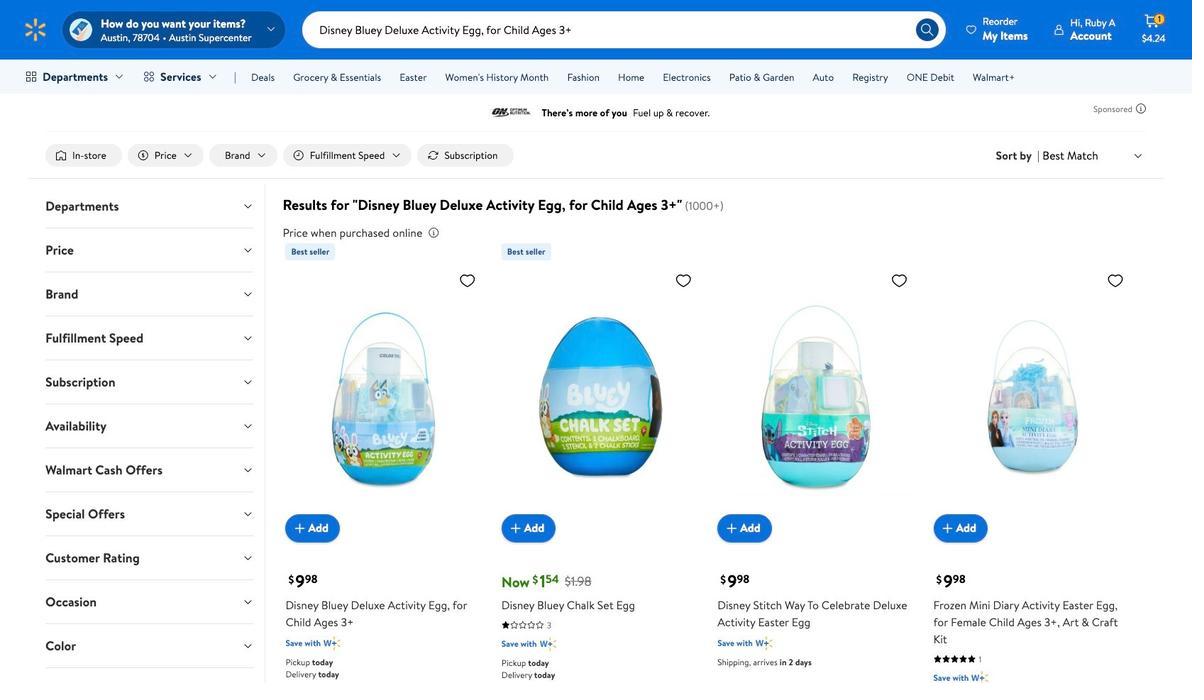 Task type: vqa. For each thing, say whether or not it's contained in the screenshot.
Device setup's Device
no



Task type: describe. For each thing, give the bounding box(es) containing it.
walmart homepage image
[[23, 17, 48, 43]]

12 tab from the top
[[34, 669, 265, 684]]

1 horizontal spatial walmart plus image
[[540, 637, 557, 652]]

disney bluey chalk set egg image
[[502, 266, 698, 532]]

5 tab from the top
[[34, 361, 265, 404]]

add to favorites list, disney bluey chalk set egg image
[[675, 272, 692, 290]]

add to cart image for disney bluey chalk set egg image
[[508, 520, 525, 537]]

6 tab from the top
[[34, 405, 265, 448]]

7 tab from the top
[[34, 449, 265, 492]]

add to favorites list, disney bluey deluxe activity egg, for child ages 3+ image
[[459, 272, 476, 290]]

legal information image
[[428, 227, 440, 239]]

11 tab from the top
[[34, 625, 265, 668]]

walmart plus image
[[756, 637, 773, 651]]

frozen mini diary activity easter egg, for female child ages 3+, art & craft kit image
[[934, 266, 1130, 532]]

sort and filter section element
[[28, 133, 1164, 178]]

add to cart image for frozen mini diary activity easter egg, for female child ages 3+, art & craft kit image
[[940, 520, 957, 537]]

add to cart image for disney bluey deluxe activity egg, for child ages 3+ image
[[291, 520, 308, 537]]

2 tab from the top
[[34, 229, 265, 272]]

ad disclaimer and feedback image
[[1136, 103, 1147, 114]]

3 tab from the top
[[34, 273, 265, 316]]

search icon image
[[921, 23, 935, 37]]



Task type: locate. For each thing, give the bounding box(es) containing it.
Walmart Site-Wide search field
[[302, 11, 946, 48]]

3 add to cart image from the left
[[724, 520, 741, 537]]

9 tab from the top
[[34, 537, 265, 580]]

8 tab from the top
[[34, 493, 265, 536]]

add to cart image
[[291, 520, 308, 537], [508, 520, 525, 537], [724, 520, 741, 537], [940, 520, 957, 537]]

walmart plus image
[[324, 637, 341, 651], [540, 637, 557, 652], [972, 671, 989, 684]]

0 horizontal spatial walmart plus image
[[324, 637, 341, 651]]

2 add to cart image from the left
[[508, 520, 525, 537]]

1 tab from the top
[[34, 185, 265, 228]]

disney stitch way to celebrate deluxe activity easter egg image
[[718, 266, 914, 532]]

10 tab from the top
[[34, 581, 265, 624]]

disney bluey deluxe activity egg, for child ages 3+ image
[[286, 266, 482, 532]]

tab
[[34, 185, 265, 228], [34, 229, 265, 272], [34, 273, 265, 316], [34, 317, 265, 360], [34, 361, 265, 404], [34, 405, 265, 448], [34, 449, 265, 492], [34, 493, 265, 536], [34, 537, 265, 580], [34, 581, 265, 624], [34, 625, 265, 668], [34, 669, 265, 684]]

1 add to cart image from the left
[[291, 520, 308, 537]]

add to favorites list, frozen mini diary activity easter egg, for female child ages 3+, art & craft kit image
[[1108, 272, 1125, 290]]

add to favorites list, disney stitch way to celebrate deluxe activity easter egg image
[[891, 272, 909, 290]]

Search search field
[[302, 11, 946, 48]]

add to cart image for disney stitch way to celebrate deluxe activity easter egg image
[[724, 520, 741, 537]]

2 horizontal spatial walmart plus image
[[972, 671, 989, 684]]

4 tab from the top
[[34, 317, 265, 360]]

4 add to cart image from the left
[[940, 520, 957, 537]]

 image
[[70, 18, 92, 41]]



